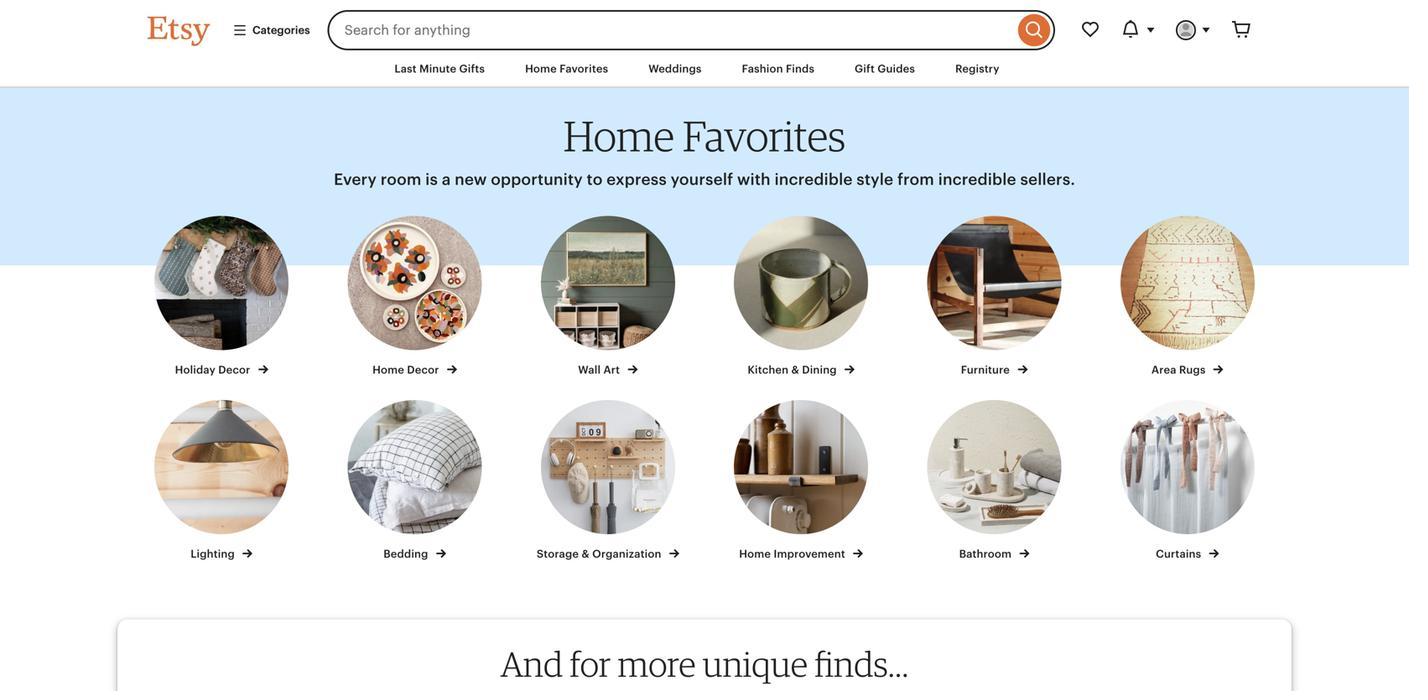 Task type: describe. For each thing, give the bounding box(es) containing it.
new
[[455, 171, 487, 189]]

gifts
[[459, 63, 485, 75]]

menu bar containing last minute gifts
[[117, 50, 1292, 88]]

a
[[442, 171, 451, 189]]

wall
[[578, 364, 601, 376]]

weddings
[[649, 63, 702, 75]]

kitchen
[[748, 364, 789, 376]]

area
[[1152, 364, 1177, 376]]

categories banner
[[117, 0, 1292, 50]]

wall art link
[[527, 216, 690, 378]]

and for more unique finds…
[[501, 643, 909, 685]]

home favorites inside home favorites link
[[525, 63, 608, 75]]

unique
[[703, 643, 808, 685]]

finds…
[[815, 643, 909, 685]]

& for kitchen
[[792, 364, 800, 376]]

bathroom
[[959, 548, 1015, 560]]

with
[[737, 171, 771, 189]]

holiday
[[175, 364, 216, 376]]

express
[[607, 171, 667, 189]]

2 incredible from the left
[[938, 171, 1017, 189]]

sellers.
[[1021, 171, 1076, 189]]

& for storage
[[582, 548, 590, 560]]

improvement
[[774, 548, 846, 560]]

home decor
[[373, 364, 442, 376]]

decor for holiday
[[218, 364, 250, 376]]

lighting
[[191, 548, 238, 560]]

home favorites inside home favorites main content
[[564, 110, 846, 161]]

and
[[501, 643, 563, 685]]

storage & organization
[[537, 548, 664, 560]]

area rugs
[[1152, 364, 1209, 376]]

kitchen & dining
[[748, 364, 840, 376]]

kitchen & dining link
[[720, 216, 883, 378]]

home improvement
[[739, 548, 848, 560]]

home favorites main content
[[0, 88, 1409, 691]]

fashion
[[742, 63, 783, 75]]

area rugs link
[[1106, 216, 1269, 378]]

last minute gifts link
[[382, 54, 498, 84]]

from
[[898, 171, 935, 189]]

favorites inside main content
[[683, 110, 846, 161]]

bedding
[[384, 548, 431, 560]]

registry
[[956, 63, 1000, 75]]

room
[[381, 171, 422, 189]]

curtains link
[[1106, 400, 1269, 562]]

holiday decor link
[[140, 216, 303, 378]]

every
[[334, 171, 377, 189]]

minute
[[419, 63, 457, 75]]

home improvement link
[[720, 400, 883, 562]]

organization
[[592, 548, 662, 560]]

none search field inside 'categories' 'banner'
[[328, 10, 1055, 50]]

categories
[[253, 24, 310, 36]]

bathroom link
[[913, 400, 1076, 562]]



Task type: locate. For each thing, give the bounding box(es) containing it.
last
[[395, 63, 417, 75]]

1 horizontal spatial decor
[[407, 364, 439, 376]]

last minute gifts
[[395, 63, 485, 75]]

fashion finds
[[742, 63, 815, 75]]

home inside menu bar
[[525, 63, 557, 75]]

bedding link
[[333, 400, 496, 562]]

decor
[[218, 364, 250, 376], [407, 364, 439, 376]]

decor inside holiday decor 'link'
[[218, 364, 250, 376]]

None search field
[[328, 10, 1055, 50]]

0 horizontal spatial incredible
[[775, 171, 853, 189]]

yourself
[[671, 171, 733, 189]]

lighting link
[[140, 400, 303, 562]]

1 horizontal spatial &
[[792, 364, 800, 376]]

& inside kitchen & dining link
[[792, 364, 800, 376]]

1 decor from the left
[[218, 364, 250, 376]]

art
[[604, 364, 620, 376]]

2 decor from the left
[[407, 364, 439, 376]]

incredible
[[775, 171, 853, 189], [938, 171, 1017, 189]]

favorites
[[560, 63, 608, 75], [683, 110, 846, 161]]

1 vertical spatial &
[[582, 548, 590, 560]]

storage
[[537, 548, 579, 560]]

fashion finds link
[[729, 54, 827, 84]]

0 horizontal spatial &
[[582, 548, 590, 560]]

home favorites
[[525, 63, 608, 75], [564, 110, 846, 161]]

1 vertical spatial home favorites
[[564, 110, 846, 161]]

dining
[[802, 364, 837, 376]]

furniture
[[961, 364, 1013, 376]]

home decor link
[[333, 216, 496, 378]]

0 vertical spatial favorites
[[560, 63, 608, 75]]

1 horizontal spatial favorites
[[683, 110, 846, 161]]

weddings link
[[636, 54, 714, 84]]

for
[[570, 643, 611, 685]]

& left dining
[[792, 364, 800, 376]]

home
[[525, 63, 557, 75], [564, 110, 675, 161], [373, 364, 404, 376], [739, 548, 771, 560]]

0 horizontal spatial decor
[[218, 364, 250, 376]]

gift guides link
[[842, 54, 928, 84]]

finds
[[786, 63, 815, 75]]

wall art
[[578, 364, 623, 376]]

Search for anything text field
[[328, 10, 1014, 50]]

curtains
[[1156, 548, 1204, 560]]

home favorites link
[[513, 54, 621, 84]]

1 incredible from the left
[[775, 171, 853, 189]]

1 vertical spatial favorites
[[683, 110, 846, 161]]

is
[[425, 171, 438, 189]]

&
[[792, 364, 800, 376], [582, 548, 590, 560]]

menu bar
[[117, 50, 1292, 88]]

style
[[857, 171, 894, 189]]

1 horizontal spatial incredible
[[938, 171, 1017, 189]]

registry link
[[943, 54, 1012, 84]]

& inside 'storage & organization' link
[[582, 548, 590, 560]]

opportunity
[[491, 171, 583, 189]]

every room is a new opportunity to express yourself with incredible style from incredible sellers.
[[334, 171, 1076, 189]]

guides
[[878, 63, 915, 75]]

0 vertical spatial &
[[792, 364, 800, 376]]

0 vertical spatial home favorites
[[525, 63, 608, 75]]

decor for home
[[407, 364, 439, 376]]

to
[[587, 171, 603, 189]]

gift guides
[[855, 63, 915, 75]]

incredible right from
[[938, 171, 1017, 189]]

gift
[[855, 63, 875, 75]]

& right storage on the left
[[582, 548, 590, 560]]

0 horizontal spatial favorites
[[560, 63, 608, 75]]

furniture link
[[913, 216, 1076, 378]]

holiday decor
[[175, 364, 253, 376]]

categories button
[[220, 15, 323, 45]]

decor inside 'home decor' link
[[407, 364, 439, 376]]

rugs
[[1179, 364, 1206, 376]]

incredible right with
[[775, 171, 853, 189]]

more
[[618, 643, 696, 685]]

storage & organization link
[[527, 400, 690, 562]]



Task type: vqa. For each thing, say whether or not it's contained in the screenshot.
Bedding link
yes



